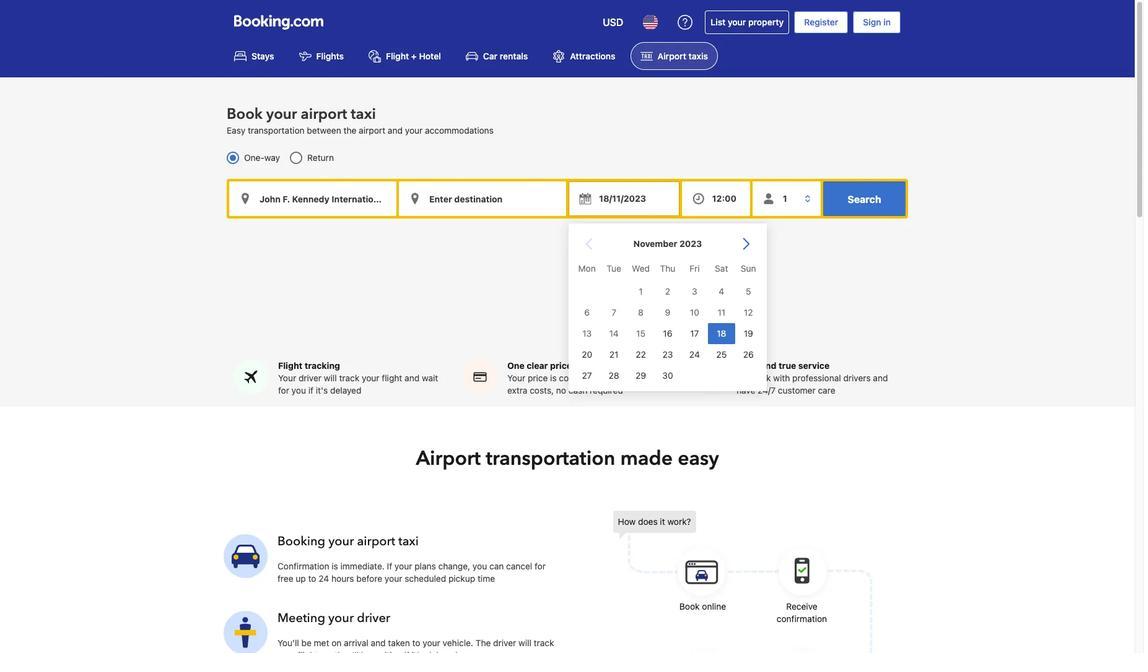 Task type: locate. For each thing, give the bounding box(es) containing it.
taxi up the
[[351, 104, 376, 125]]

1 horizontal spatial if
[[404, 650, 409, 654]]

0 horizontal spatial for
[[278, 385, 289, 396]]

one clear price your price is confirmed up front – no extra costs, no cash required
[[507, 360, 653, 396]]

1 vertical spatial up
[[296, 574, 306, 584]]

0 vertical spatial will
[[324, 373, 337, 383]]

will inside flight tracking your driver will track your flight and wait for you if it's delayed
[[324, 373, 337, 383]]

0 horizontal spatial 24
[[319, 574, 329, 584]]

up up required at the bottom right
[[602, 373, 612, 383]]

care
[[818, 385, 835, 396]]

waiting
[[374, 650, 402, 654]]

1 horizontal spatial 24
[[689, 349, 700, 360]]

track inside flight tracking your driver will track your flight and wait for you if it's delayed
[[339, 373, 359, 383]]

airport transportation made easy
[[416, 445, 719, 473]]

front
[[615, 373, 634, 383]]

driver up arrival
[[357, 610, 390, 627]]

1 your from the left
[[278, 373, 296, 383]]

1 vertical spatial transportation
[[486, 445, 615, 473]]

flight left +
[[386, 51, 409, 61]]

sun
[[741, 263, 756, 274]]

1 horizontal spatial it's
[[412, 650, 424, 654]]

is
[[550, 373, 557, 383], [332, 561, 338, 572]]

up
[[602, 373, 612, 383], [296, 574, 306, 584]]

1 vertical spatial airport
[[416, 445, 481, 473]]

is up the hours
[[332, 561, 338, 572]]

will down tracking
[[324, 373, 337, 383]]

if
[[308, 385, 313, 396], [404, 650, 409, 654]]

flight inside flight tracking your driver will track your flight and wait for you if it's delayed
[[278, 360, 302, 371]]

1 horizontal spatial price
[[550, 360, 572, 371]]

1 horizontal spatial airport
[[658, 51, 686, 61]]

0 horizontal spatial it's
[[316, 385, 328, 396]]

car rentals
[[483, 51, 528, 61]]

price down clear
[[528, 373, 548, 383]]

0 horizontal spatial price
[[528, 373, 548, 383]]

1 vertical spatial you
[[473, 561, 487, 572]]

25 button
[[708, 344, 735, 365]]

online
[[702, 601, 726, 612]]

delayed inside the you'll be met on arrival and taken to your vehicle. the driver will track your flight, so they'll be waiting if it's delayed
[[426, 650, 457, 654]]

to inside confirmation is immediate. if your plans change, you can cancel for free up to 24 hours before your scheduled pickup time
[[308, 574, 316, 584]]

5
[[746, 286, 751, 297]]

driver right the
[[493, 638, 516, 649]]

0 vertical spatial book
[[227, 104, 263, 125]]

delayed down vehicle.
[[426, 650, 457, 654]]

1 vertical spatial be
[[361, 650, 371, 654]]

0 vertical spatial to
[[308, 574, 316, 584]]

airport for airport transportation made easy
[[416, 445, 481, 473]]

it's inside the you'll be met on arrival and taken to your vehicle. the driver will track your flight, so they'll be waiting if it's delayed
[[412, 650, 424, 654]]

cash
[[569, 385, 587, 396]]

to
[[308, 574, 316, 584], [412, 638, 420, 649]]

attractions link
[[543, 42, 625, 70]]

0 horizontal spatial driver
[[299, 373, 322, 383]]

0 horizontal spatial taxi
[[351, 104, 376, 125]]

and left the wait
[[405, 373, 420, 383]]

taxi for book
[[351, 104, 376, 125]]

1 vertical spatial taxi
[[398, 533, 419, 550]]

to inside the you'll be met on arrival and taken to your vehicle. the driver will track your flight, so they'll be waiting if it's delayed
[[412, 638, 420, 649]]

0 horizontal spatial be
[[301, 638, 312, 649]]

0 vertical spatial be
[[301, 638, 312, 649]]

1 vertical spatial to
[[412, 638, 420, 649]]

airport for airport taxis
[[658, 51, 686, 61]]

airport inside airport taxis link
[[658, 51, 686, 61]]

no
[[643, 373, 653, 383], [556, 385, 566, 396]]

flight left tracking
[[278, 360, 302, 371]]

1 vertical spatial it's
[[412, 650, 424, 654]]

1 horizontal spatial taxi
[[398, 533, 419, 550]]

0 horizontal spatial airport
[[416, 445, 481, 473]]

1 horizontal spatial driver
[[357, 610, 390, 627]]

0 horizontal spatial transportation
[[248, 125, 305, 136]]

the
[[343, 125, 356, 136]]

1 vertical spatial book
[[679, 601, 700, 612]]

car
[[483, 51, 497, 61]]

your up immediate.
[[328, 533, 354, 550]]

1 horizontal spatial flight
[[386, 51, 409, 61]]

taxi
[[351, 104, 376, 125], [398, 533, 419, 550]]

0 horizontal spatial book
[[227, 104, 263, 125]]

1 vertical spatial price
[[528, 373, 548, 383]]

plans
[[415, 561, 436, 572]]

10
[[690, 307, 699, 318]]

0 vertical spatial airport
[[301, 104, 347, 125]]

delayed
[[330, 385, 361, 396], [426, 650, 457, 654]]

service
[[798, 360, 830, 371]]

0 horizontal spatial flight
[[278, 360, 302, 371]]

1 horizontal spatial no
[[643, 373, 653, 383]]

book up easy
[[227, 104, 263, 125]]

30 button
[[654, 365, 681, 386]]

29 button
[[627, 365, 654, 386]]

1 vertical spatial is
[[332, 561, 338, 572]]

1 vertical spatial no
[[556, 385, 566, 396]]

0 horizontal spatial no
[[556, 385, 566, 396]]

track down tracking
[[339, 373, 359, 383]]

0 horizontal spatial if
[[308, 385, 313, 396]]

14
[[609, 328, 619, 339]]

1 vertical spatial if
[[404, 650, 409, 654]]

booking airport taxi image for booking your airport taxi
[[224, 535, 268, 579]]

up inside confirmation is immediate. if your plans change, you can cancel for free up to 24 hours before your scheduled pickup time
[[296, 574, 306, 584]]

be up flight,
[[301, 638, 312, 649]]

you down tracking
[[292, 385, 306, 396]]

confirmed
[[559, 373, 600, 383]]

1 horizontal spatial is
[[550, 373, 557, 383]]

tried
[[737, 360, 758, 371]]

cancel
[[506, 561, 532, 572]]

your
[[728, 17, 746, 27], [266, 104, 297, 125], [405, 125, 423, 136], [362, 373, 379, 383], [328, 533, 354, 550], [395, 561, 412, 572], [385, 574, 402, 584], [328, 610, 354, 627], [423, 638, 440, 649], [278, 650, 295, 654]]

0 vertical spatial 24
[[689, 349, 700, 360]]

book left online
[[679, 601, 700, 612]]

24 down '17' button
[[689, 349, 700, 360]]

flight + hotel link
[[359, 42, 451, 70]]

1 horizontal spatial be
[[361, 650, 371, 654]]

2 your from the left
[[507, 373, 525, 383]]

0 horizontal spatial up
[[296, 574, 306, 584]]

17 button
[[681, 323, 708, 344]]

usd button
[[595, 7, 631, 37]]

to down confirmation
[[308, 574, 316, 584]]

0 vertical spatial taxi
[[351, 104, 376, 125]]

1 vertical spatial flight
[[278, 360, 302, 371]]

1 horizontal spatial track
[[534, 638, 554, 649]]

booking.com online hotel reservations image
[[234, 15, 323, 30]]

you'll be met on arrival and taken to your vehicle. the driver will track your flight, so they'll be waiting if it's delayed
[[278, 638, 554, 654]]

true
[[779, 360, 796, 371]]

1 vertical spatial driver
[[357, 610, 390, 627]]

taxi for booking
[[398, 533, 419, 550]]

airport for booking
[[357, 533, 395, 550]]

be
[[301, 638, 312, 649], [361, 650, 371, 654]]

how does it work?
[[618, 517, 691, 527]]

1 horizontal spatial up
[[602, 373, 612, 383]]

0 vertical spatial you
[[292, 385, 306, 396]]

1 vertical spatial delayed
[[426, 650, 457, 654]]

you'll
[[278, 638, 299, 649]]

book inside book your airport taxi easy transportation between the airport and your accommodations
[[227, 104, 263, 125]]

your down you'll
[[278, 650, 295, 654]]

driver inside the you'll be met on arrival and taken to your vehicle. the driver will track your flight, so they'll be waiting if it's delayed
[[493, 638, 516, 649]]

no right –
[[643, 373, 653, 383]]

for inside confirmation is immediate. if your plans change, you can cancel for free up to 24 hours before your scheduled pickup time
[[535, 561, 546, 572]]

booking airport taxi image for meeting your driver
[[224, 612, 268, 654]]

0 vertical spatial if
[[308, 385, 313, 396]]

1 horizontal spatial will
[[519, 638, 531, 649]]

0 horizontal spatial is
[[332, 561, 338, 572]]

11
[[718, 307, 725, 318]]

booking airport taxi image
[[613, 511, 873, 654], [224, 535, 268, 579], [224, 612, 268, 654]]

confirmation is immediate. if your plans change, you can cancel for free up to 24 hours before your scheduled pickup time
[[278, 561, 546, 584]]

list your property link
[[705, 11, 789, 34]]

28 button
[[601, 365, 627, 386]]

if down taken
[[404, 650, 409, 654]]

0 vertical spatial airport
[[658, 51, 686, 61]]

and up work
[[761, 360, 776, 371]]

hours
[[331, 574, 354, 584]]

0 horizontal spatial your
[[278, 373, 296, 383]]

0 horizontal spatial track
[[339, 373, 359, 383]]

24 inside button
[[689, 349, 700, 360]]

0 vertical spatial up
[[602, 373, 612, 383]]

0 vertical spatial it's
[[316, 385, 328, 396]]

stays
[[251, 51, 274, 61]]

and up "waiting"
[[371, 638, 386, 649]]

it's down tracking
[[316, 385, 328, 396]]

have
[[737, 385, 755, 396]]

19 button
[[735, 323, 762, 344]]

transportation inside book your airport taxi easy transportation between the airport and your accommodations
[[248, 125, 305, 136]]

1 horizontal spatial to
[[412, 638, 420, 649]]

0 vertical spatial driver
[[299, 373, 322, 383]]

1 vertical spatial for
[[535, 561, 546, 572]]

2 vertical spatial driver
[[493, 638, 516, 649]]

1 horizontal spatial for
[[535, 561, 546, 572]]

work
[[752, 373, 771, 383]]

if inside the you'll be met on arrival and taken to your vehicle. the driver will track your flight, so they'll be waiting if it's delayed
[[404, 650, 409, 654]]

0 vertical spatial no
[[643, 373, 653, 383]]

0 vertical spatial delayed
[[330, 385, 361, 396]]

0 vertical spatial price
[[550, 360, 572, 371]]

and right the
[[388, 125, 403, 136]]

driver inside flight tracking your driver will track your flight and wait for you if it's delayed
[[299, 373, 322, 383]]

2 vertical spatial airport
[[357, 533, 395, 550]]

before
[[356, 574, 382, 584]]

1 horizontal spatial you
[[473, 561, 487, 572]]

0 vertical spatial flight
[[386, 51, 409, 61]]

wed
[[632, 263, 650, 274]]

customer
[[778, 385, 816, 396]]

track inside the you'll be met on arrival and taken to your vehicle. the driver will track your flight, so they'll be waiting if it's delayed
[[534, 638, 554, 649]]

for for confirmation is immediate. if your plans change, you can cancel for free up to 24 hours before your scheduled pickup time
[[535, 561, 546, 572]]

1 horizontal spatial delayed
[[426, 650, 457, 654]]

taxis
[[689, 51, 708, 61]]

if down tracking
[[308, 385, 313, 396]]

taken
[[388, 638, 410, 649]]

will inside the you'll be met on arrival and taken to your vehicle. the driver will track your flight, so they'll be waiting if it's delayed
[[519, 638, 531, 649]]

track right the
[[534, 638, 554, 649]]

taxi inside book your airport taxi easy transportation between the airport and your accommodations
[[351, 104, 376, 125]]

one-way
[[244, 153, 280, 163]]

airport up between in the left of the page
[[301, 104, 347, 125]]

mon
[[578, 263, 596, 274]]

4
[[719, 286, 724, 297]]

time
[[478, 574, 495, 584]]

up down confirmation
[[296, 574, 306, 584]]

27 button
[[574, 365, 601, 386]]

airport right the
[[359, 125, 385, 136]]

20
[[582, 349, 592, 360]]

flight
[[386, 51, 409, 61], [278, 360, 302, 371]]

driver
[[299, 373, 322, 383], [357, 610, 390, 627], [493, 638, 516, 649]]

sign in
[[863, 17, 891, 27]]

it's right "waiting"
[[412, 650, 424, 654]]

0 horizontal spatial to
[[308, 574, 316, 584]]

pickup
[[448, 574, 475, 584]]

your left accommodations
[[405, 125, 423, 136]]

price up confirmed
[[550, 360, 572, 371]]

your inside one clear price your price is confirmed up front – no extra costs, no cash required
[[507, 373, 525, 383]]

Enter destination text field
[[399, 182, 566, 216]]

taxi up 'plans'
[[398, 533, 419, 550]]

price
[[550, 360, 572, 371], [528, 373, 548, 383]]

24 left the hours
[[319, 574, 329, 584]]

0 horizontal spatial delayed
[[330, 385, 361, 396]]

2 horizontal spatial driver
[[493, 638, 516, 649]]

airport up if
[[357, 533, 395, 550]]

we
[[737, 373, 749, 383]]

airport taxis
[[658, 51, 708, 61]]

the
[[476, 638, 491, 649]]

to right taken
[[412, 638, 420, 649]]

12:00 button
[[682, 182, 750, 216]]

delayed down tracking
[[330, 385, 361, 396]]

flight tracking your driver will track your flight and wait for you if it's delayed
[[278, 360, 438, 396]]

costs,
[[530, 385, 554, 396]]

will right the
[[519, 638, 531, 649]]

for inside flight tracking your driver will track your flight and wait for you if it's delayed
[[278, 385, 289, 396]]

you inside flight tracking your driver will track your flight and wait for you if it's delayed
[[292, 385, 306, 396]]

no left cash
[[556, 385, 566, 396]]

1 vertical spatial will
[[519, 638, 531, 649]]

will
[[324, 373, 337, 383], [519, 638, 531, 649]]

0 vertical spatial for
[[278, 385, 289, 396]]

list your property
[[711, 17, 784, 27]]

your left flight
[[362, 373, 379, 383]]

driver down tracking
[[299, 373, 322, 383]]

0 vertical spatial is
[[550, 373, 557, 383]]

is up costs,
[[550, 373, 557, 383]]

and right drivers
[[873, 373, 888, 383]]

0 horizontal spatial you
[[292, 385, 306, 396]]

1 horizontal spatial your
[[507, 373, 525, 383]]

0 horizontal spatial will
[[324, 373, 337, 383]]

9
[[665, 307, 670, 318]]

and inside the you'll be met on arrival and taken to your vehicle. the driver will track your flight, so they'll be waiting if it's delayed
[[371, 638, 386, 649]]

with
[[773, 373, 790, 383]]

book online
[[679, 601, 726, 612]]

be down arrival
[[361, 650, 371, 654]]

flight for flight + hotel
[[386, 51, 409, 61]]

1 vertical spatial track
[[534, 638, 554, 649]]

3
[[692, 286, 697, 297]]

2
[[665, 286, 670, 297]]

6
[[584, 307, 590, 318]]

you up time
[[473, 561, 487, 572]]

0 vertical spatial track
[[339, 373, 359, 383]]

search
[[848, 194, 881, 205]]

1 horizontal spatial book
[[679, 601, 700, 612]]

0 vertical spatial transportation
[[248, 125, 305, 136]]

1 vertical spatial 24
[[319, 574, 329, 584]]



Task type: vqa. For each thing, say whether or not it's contained in the screenshot.
&
no



Task type: describe. For each thing, give the bounding box(es) containing it.
stays link
[[224, 42, 284, 70]]

is inside confirmation is immediate. if your plans change, you can cancel for free up to 24 hours before your scheduled pickup time
[[332, 561, 338, 572]]

can
[[489, 561, 504, 572]]

return
[[307, 153, 334, 163]]

confirmation
[[777, 614, 827, 624]]

23
[[662, 349, 673, 360]]

drivers
[[843, 373, 871, 383]]

28
[[609, 370, 619, 381]]

easy
[[678, 445, 719, 473]]

your up way
[[266, 104, 297, 125]]

18/11/2023
[[599, 193, 646, 204]]

airport taxis link
[[630, 42, 718, 70]]

your right list on the right of the page
[[728, 17, 746, 27]]

1 vertical spatial airport
[[359, 125, 385, 136]]

free
[[278, 574, 293, 584]]

airport for book
[[301, 104, 347, 125]]

flight,
[[298, 650, 320, 654]]

and inside flight tracking your driver will track your flight and wait for you if it's delayed
[[405, 373, 420, 383]]

in
[[883, 17, 891, 27]]

tue
[[607, 263, 621, 274]]

flight + hotel
[[386, 51, 441, 61]]

wait
[[422, 373, 438, 383]]

your inside flight tracking your driver will track your flight and wait for you if it's delayed
[[362, 373, 379, 383]]

work?
[[667, 517, 691, 527]]

you inside confirmation is immediate. if your plans change, you can cancel for free up to 24 hours before your scheduled pickup time
[[473, 561, 487, 572]]

13
[[582, 328, 592, 339]]

how
[[618, 517, 636, 527]]

receive
[[786, 601, 818, 612]]

booking
[[278, 533, 325, 550]]

book for online
[[679, 601, 700, 612]]

on
[[332, 638, 342, 649]]

up inside one clear price your price is confirmed up front – no extra costs, no cash required
[[602, 373, 612, 383]]

24 inside confirmation is immediate. if your plans change, you can cancel for free up to 24 hours before your scheduled pickup time
[[319, 574, 329, 584]]

your down if
[[385, 574, 402, 584]]

21
[[609, 349, 618, 360]]

1 horizontal spatial transportation
[[486, 445, 615, 473]]

november
[[633, 239, 677, 249]]

usd
[[603, 17, 623, 28]]

17
[[690, 328, 699, 339]]

Enter pick-up location text field
[[229, 182, 396, 216]]

26
[[743, 349, 754, 360]]

flight for flight tracking your driver will track your flight and wait for you if it's delayed
[[278, 360, 302, 371]]

required
[[590, 385, 623, 396]]

18
[[717, 328, 726, 339]]

15
[[636, 328, 645, 339]]

is inside one clear price your price is confirmed up front – no extra costs, no cash required
[[550, 373, 557, 383]]

they'll
[[335, 650, 359, 654]]

hotel
[[419, 51, 441, 61]]

met
[[314, 638, 329, 649]]

24/7
[[758, 385, 776, 396]]

16 button
[[654, 323, 681, 344]]

sign in link
[[853, 11, 901, 33]]

way
[[264, 153, 280, 163]]

vehicle.
[[443, 638, 473, 649]]

it's inside flight tracking your driver will track your flight and wait for you if it's delayed
[[316, 385, 328, 396]]

30
[[662, 370, 673, 381]]

23 button
[[654, 344, 681, 365]]

7
[[612, 307, 616, 318]]

november 2023
[[633, 239, 702, 249]]

if inside flight tracking your driver will track your flight and wait for you if it's delayed
[[308, 385, 313, 396]]

it
[[660, 517, 665, 527]]

arrival
[[344, 638, 368, 649]]

24 button
[[681, 344, 708, 365]]

sign
[[863, 17, 881, 27]]

12
[[744, 307, 753, 318]]

receive confirmation
[[777, 601, 827, 624]]

your inside flight tracking your driver will track your flight and wait for you if it's delayed
[[278, 373, 296, 383]]

2023
[[680, 239, 702, 249]]

confirmation
[[278, 561, 329, 572]]

your up on
[[328, 610, 354, 627]]

and inside book your airport taxi easy transportation between the airport and your accommodations
[[388, 125, 403, 136]]

rentals
[[500, 51, 528, 61]]

22
[[636, 349, 646, 360]]

list
[[711, 17, 726, 27]]

does
[[638, 517, 658, 527]]

tried and true service we work with professional drivers and have 24/7 customer care
[[737, 360, 888, 396]]

search button
[[823, 182, 906, 216]]

18 button
[[708, 323, 735, 344]]

18/11/2023 button
[[569, 182, 679, 216]]

book for your
[[227, 104, 263, 125]]

25
[[716, 349, 727, 360]]

delayed inside flight tracking your driver will track your flight and wait for you if it's delayed
[[330, 385, 361, 396]]

21 button
[[601, 344, 627, 365]]

book your airport taxi easy transportation between the airport and your accommodations
[[227, 104, 494, 136]]

your right if
[[395, 561, 412, 572]]

12:00
[[712, 193, 737, 204]]

made
[[620, 445, 673, 473]]

your left vehicle.
[[423, 638, 440, 649]]

27
[[582, 370, 592, 381]]

flight
[[382, 373, 402, 383]]

for for flight tracking your driver will track your flight and wait for you if it's delayed
[[278, 385, 289, 396]]

flights
[[316, 51, 344, 61]]

+
[[411, 51, 417, 61]]

sat
[[715, 263, 728, 274]]



